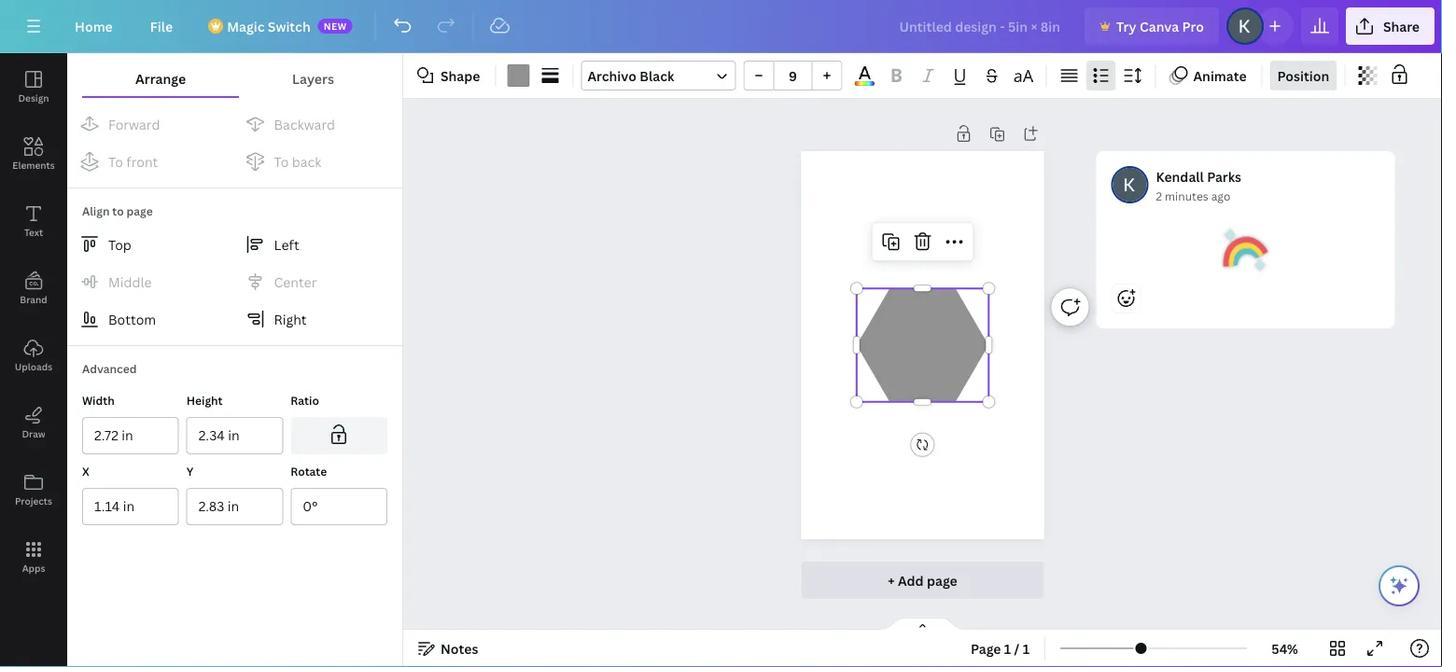 Task type: vqa. For each thing, say whether or not it's contained in the screenshot.
backward button
yes



Task type: describe. For each thing, give the bounding box(es) containing it.
home
[[75, 17, 113, 35]]

new
[[324, 20, 347, 32]]

Y text field
[[198, 489, 271, 525]]

1 1 from the left
[[1004, 640, 1011, 658]]

ago
[[1211, 188, 1230, 203]]

black
[[640, 67, 674, 84]]

position
[[1277, 67, 1329, 84]]

top button
[[71, 226, 231, 263]]

list containing forward
[[67, 105, 402, 180]]

arrange button
[[82, 61, 239, 96]]

share
[[1383, 17, 1420, 35]]

top
[[108, 236, 131, 253]]

magic
[[227, 17, 265, 35]]

magic switch
[[227, 17, 311, 35]]

page for align to page
[[127, 203, 153, 218]]

show pages image
[[878, 617, 967, 632]]

color range image
[[855, 81, 875, 86]]

uploads button
[[0, 322, 67, 389]]

bottom
[[108, 310, 156, 328]]

pro
[[1182, 17, 1204, 35]]

to front button
[[71, 143, 231, 180]]

center
[[274, 273, 317, 291]]

to for to front
[[108, 153, 123, 170]]

Width text field
[[94, 418, 167, 454]]

draw
[[22, 427, 45, 440]]

try
[[1116, 17, 1136, 35]]

X text field
[[94, 489, 167, 525]]

design
[[18, 91, 49, 104]]

middle
[[108, 273, 152, 291]]

ratio
[[291, 392, 319, 408]]

notes
[[441, 640, 478, 658]]

projects
[[15, 495, 52, 507]]

2 1 from the left
[[1023, 640, 1030, 658]]

Design title text field
[[884, 7, 1077, 45]]

page 1 / 1
[[971, 640, 1030, 658]]

text
[[24, 226, 43, 238]]

notes button
[[411, 634, 486, 664]]

arrange
[[135, 70, 186, 87]]

switch
[[268, 17, 311, 35]]

archivo black button
[[581, 61, 736, 91]]

to back
[[274, 153, 321, 170]]

kendall parks list
[[1096, 151, 1402, 388]]

projects button
[[0, 456, 67, 524]]

elements button
[[0, 120, 67, 188]]

file
[[150, 17, 173, 35]]

/
[[1014, 640, 1020, 658]]

page for + add page
[[927, 572, 957, 589]]

shape button
[[411, 61, 488, 91]]

minutes
[[1165, 188, 1208, 203]]

brand button
[[0, 255, 67, 322]]

right
[[274, 310, 307, 328]]

Rotate text field
[[303, 489, 375, 525]]

animate button
[[1163, 61, 1254, 91]]

layers button
[[239, 61, 387, 96]]

text button
[[0, 188, 67, 255]]

54%
[[1271, 640, 1298, 658]]

left button
[[237, 226, 397, 263]]

animate
[[1193, 67, 1247, 84]]

+
[[888, 572, 895, 589]]

page
[[971, 640, 1001, 658]]

archivo
[[588, 67, 637, 84]]

try canva pro
[[1116, 17, 1204, 35]]



Task type: locate. For each thing, give the bounding box(es) containing it.
layers
[[292, 70, 334, 87]]

align to page list
[[67, 226, 402, 338]]

side panel tab list
[[0, 53, 67, 591]]

to
[[108, 153, 123, 170], [274, 153, 289, 170]]

x
[[82, 463, 89, 479]]

0 horizontal spatial 1
[[1004, 640, 1011, 658]]

1 horizontal spatial to
[[274, 153, 289, 170]]

archivo black
[[588, 67, 674, 84]]

page right to
[[127, 203, 153, 218]]

1 horizontal spatial page
[[927, 572, 957, 589]]

1 left /
[[1004, 640, 1011, 658]]

home link
[[60, 7, 128, 45]]

forward button
[[71, 105, 231, 143]]

align to page
[[82, 203, 153, 218]]

2 to from the left
[[274, 153, 289, 170]]

backward
[[274, 115, 335, 133]]

front
[[126, 153, 158, 170]]

bottom button
[[71, 301, 231, 338]]

Height text field
[[198, 418, 271, 454]]

+ add page button
[[801, 562, 1044, 599]]

canva
[[1140, 17, 1179, 35]]

width
[[82, 392, 115, 408]]

1 horizontal spatial 1
[[1023, 640, 1030, 658]]

position button
[[1270, 61, 1337, 91]]

y
[[186, 463, 193, 479]]

shape
[[441, 67, 480, 84]]

back
[[292, 153, 321, 170]]

group
[[743, 61, 842, 91]]

apps button
[[0, 524, 67, 591]]

#919191 image
[[507, 64, 530, 87], [507, 64, 530, 87]]

+ add page
[[888, 572, 957, 589]]

0 horizontal spatial page
[[127, 203, 153, 218]]

height
[[186, 392, 223, 408]]

to for to back
[[274, 153, 289, 170]]

0 vertical spatial page
[[127, 203, 153, 218]]

add
[[898, 572, 924, 589]]

page right add
[[927, 572, 957, 589]]

elements
[[12, 159, 55, 171]]

design button
[[0, 53, 67, 120]]

try canva pro button
[[1085, 7, 1219, 45]]

rotate
[[291, 463, 327, 479]]

draw button
[[0, 389, 67, 456]]

right button
[[237, 301, 397, 338]]

file button
[[135, 7, 188, 45]]

kendall parks 2 minutes ago
[[1156, 168, 1241, 203]]

center button
[[237, 263, 397, 301]]

forward
[[108, 115, 160, 133]]

page
[[127, 203, 153, 218], [927, 572, 957, 589]]

align
[[82, 203, 110, 218]]

backward button
[[237, 105, 397, 143]]

0 horizontal spatial to
[[108, 153, 123, 170]]

main menu bar
[[0, 0, 1442, 53]]

1 vertical spatial page
[[927, 572, 957, 589]]

share button
[[1346, 7, 1435, 45]]

kendall
[[1156, 168, 1204, 185]]

54% button
[[1255, 634, 1315, 664]]

apps
[[22, 562, 45, 574]]

to
[[112, 203, 124, 218]]

to inside button
[[274, 153, 289, 170]]

to inside 'button'
[[108, 153, 123, 170]]

list
[[67, 105, 402, 180]]

expressing gratitude image
[[1223, 228, 1268, 273]]

to left front
[[108, 153, 123, 170]]

1 to from the left
[[108, 153, 123, 170]]

canva assistant image
[[1388, 575, 1410, 597]]

to back button
[[237, 143, 397, 180]]

advanced
[[82, 361, 137, 376]]

left
[[274, 236, 299, 253]]

page inside + add page button
[[927, 572, 957, 589]]

parks
[[1207, 168, 1241, 185]]

1
[[1004, 640, 1011, 658], [1023, 640, 1030, 658]]

to left back
[[274, 153, 289, 170]]

– – number field
[[780, 67, 806, 84]]

1 right /
[[1023, 640, 1030, 658]]

to front
[[108, 153, 158, 170]]

middle button
[[71, 263, 231, 301]]

2
[[1156, 188, 1162, 203]]

uploads
[[15, 360, 52, 373]]

brand
[[20, 293, 47, 306]]



